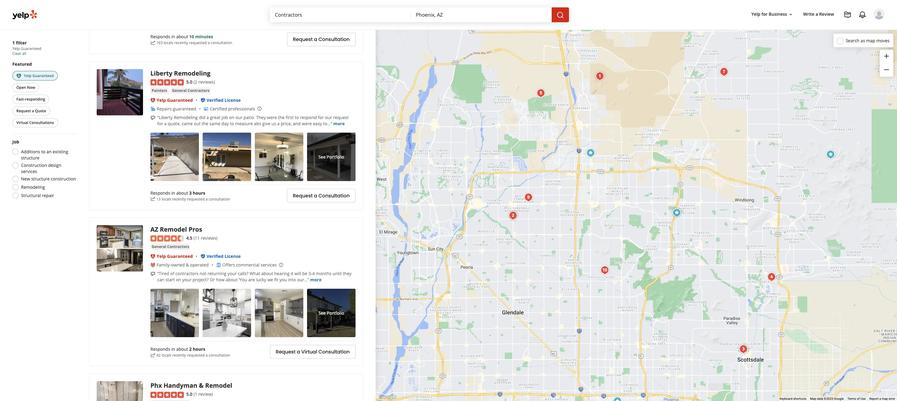Task type: locate. For each thing, give the bounding box(es) containing it.
they
[[343, 271, 352, 277]]

3 in from the top
[[171, 347, 175, 353]]

0 vertical spatial more link
[[334, 121, 345, 127]]

16 speech v2 image
[[151, 116, 155, 121], [151, 272, 155, 277]]

contractors down the 5.0 (2 reviews)
[[188, 88, 210, 93]]

more link down 4
[[310, 277, 322, 283]]

more link
[[334, 121, 345, 127], [310, 277, 322, 283]]

0 vertical spatial 5 star rating image
[[151, 79, 184, 86]]

certified professionals
[[210, 106, 255, 112]]

0 horizontal spatial none field
[[275, 11, 406, 18]]

for up easy
[[318, 115, 324, 121]]

2 license from the top
[[225, 254, 241, 260]]

not
[[200, 271, 207, 277]]

1 vertical spatial in
[[171, 190, 175, 196]]

16 trending v2 image for responds in about 10 minutes
[[151, 40, 155, 45]]

yelp guaranteed up now
[[24, 73, 54, 79]]

2 vertical spatial recently
[[172, 353, 186, 359]]

2 vertical spatial yelp guaranteed button
[[157, 254, 193, 260]]

general for the bottom general contractors link
[[152, 245, 166, 250]]

to right day
[[230, 121, 234, 127]]

for
[[762, 11, 768, 17], [318, 115, 324, 121], [157, 121, 163, 127]]

1 verified license from the top
[[207, 97, 241, 103]]

be
[[302, 271, 308, 277]]

verified license button
[[207, 97, 241, 103], [207, 254, 241, 260]]

services for construction design services
[[21, 169, 37, 175]]

1 see portfolio link from the top
[[307, 133, 356, 181]]

request inside button
[[276, 349, 296, 356]]

yelp guaranteed button up owned
[[157, 254, 193, 260]]

request a consultation
[[293, 36, 350, 43], [293, 192, 350, 200]]

5 star rating image for liberty
[[151, 79, 184, 86]]

painters button
[[151, 88, 168, 94]]

0 horizontal spatial virtual
[[16, 120, 28, 126]]

2 verified license button from the top
[[207, 254, 241, 260]]

remodel up review)
[[205, 382, 232, 391]]

verified license for liberty remodeling
[[207, 97, 241, 103]]

& up contractors
[[186, 263, 189, 268]]

1 consultation from the top
[[319, 36, 350, 43]]

structure inside the additions to an existing structure
[[21, 155, 39, 161]]

guaranteed up now
[[32, 73, 54, 79]]

services up we
[[261, 263, 277, 268]]

were down the respond
[[302, 121, 312, 127]]

yelp guaranteed inside button
[[24, 73, 54, 79]]

16 yelp guaranteed v2 image
[[16, 74, 21, 79]]

quote,
[[168, 121, 181, 127]]

0 horizontal spatial your
[[182, 277, 192, 283]]

r h design and build image
[[738, 344, 750, 356], [738, 344, 750, 356]]

1 vertical spatial map
[[882, 398, 889, 401]]

verified license button up certified
[[207, 97, 241, 103]]

search as map moves
[[846, 38, 890, 43]]

d&d construction image
[[507, 210, 520, 222]]

1 vertical spatial of
[[858, 398, 860, 401]]

0 vertical spatial reviews)
[[199, 79, 215, 85]]

responds up the 163
[[151, 34, 170, 40]]

5 star rating image down liberty
[[151, 79, 184, 86]]

requested for az remodel pros
[[187, 353, 205, 359]]

more down 4
[[310, 277, 322, 283]]

1 portfolio from the top
[[327, 154, 344, 160]]

2 see portfolio link from the top
[[307, 289, 356, 338]]

terms of use link
[[848, 398, 866, 401]]

2 hours from the top
[[193, 347, 205, 353]]

16 family owned v2 image
[[151, 263, 155, 268]]

the
[[278, 115, 285, 121], [202, 121, 208, 127]]

5.0 for remodeling
[[186, 79, 193, 85]]

abs
[[254, 121, 261, 127]]

yelp guaranteed for liberty
[[157, 97, 193, 103]]

0 vertical spatial on
[[229, 115, 234, 121]]

general contractors down (2
[[172, 88, 210, 93]]

1 horizontal spatial on
[[229, 115, 234, 121]]

0 vertical spatial yelp guaranteed
[[24, 73, 54, 79]]

general contractors button for the bottom general contractors link
[[151, 244, 191, 251]]

structure
[[21, 155, 39, 161], [31, 176, 50, 182]]

consultation
[[211, 40, 232, 46], [209, 197, 230, 202], [209, 353, 230, 359]]

requested down 3
[[187, 197, 205, 202]]

hours up '13 locals recently requested a consultation'
[[193, 190, 205, 196]]

more
[[334, 121, 345, 127], [310, 277, 322, 283]]

general contractors
[[172, 88, 210, 93], [152, 245, 189, 250]]

a inside button
[[297, 349, 300, 356]]

liberty remodeling
[[151, 69, 211, 77]]

0 vertical spatial map
[[867, 38, 876, 43]]

4.5 (11 reviews)
[[186, 236, 218, 241]]

5.0 for handyman
[[186, 392, 193, 398]]

of inside "tired of contractors not returning your calls? what about hearing it will be 3-4 months until they can start on your project? or how about 'you are lucky we fit you into our…"
[[170, 271, 174, 277]]

2 5 star rating image from the top
[[151, 393, 184, 399]]

verified license for az remodel pros
[[207, 254, 241, 260]]

general down 4.5 star rating image on the bottom left of page
[[152, 245, 166, 250]]

0 vertical spatial services
[[21, 169, 37, 175]]

2 none field from the left
[[416, 11, 547, 18]]

yelp guaranteed for az
[[157, 254, 193, 260]]

0 horizontal spatial &
[[186, 263, 189, 268]]

1 vertical spatial on
[[176, 277, 181, 283]]

verified license button up offers
[[207, 254, 241, 260]]

16 speech v2 image for liberty
[[151, 116, 155, 121]]

4.5
[[186, 236, 193, 241]]

0 vertical spatial responds
[[151, 34, 170, 40]]

consultation inside button
[[319, 349, 350, 356]]

2 in from the top
[[171, 190, 175, 196]]

to left an
[[41, 149, 45, 155]]

2 request a consultation button from the top
[[287, 189, 356, 203]]

yelp left business
[[752, 11, 761, 17]]

option group containing job
[[11, 139, 77, 201]]

yelp down the 1 in the top left of the page
[[12, 46, 20, 51]]

dos rosados construction image
[[612, 396, 624, 402]]

guaranteed up owned
[[167, 254, 193, 260]]

5.0 left (1
[[186, 392, 193, 398]]

yelp guaranteed up repairs guaranteed
[[157, 97, 193, 103]]

1
[[12, 40, 15, 46]]

az
[[151, 226, 158, 234]]

1 vertical spatial yelp guaranteed
[[157, 97, 193, 103]]

0 vertical spatial virtual
[[16, 120, 28, 126]]

license up certified professionals
[[225, 97, 241, 103]]

green home services image
[[535, 87, 547, 99]]

1 vertical spatial general
[[152, 245, 166, 250]]

16 trending v2 image for responds in about 3 hours
[[151, 197, 155, 202]]

license
[[225, 97, 241, 103], [225, 254, 241, 260]]

commercial
[[236, 263, 260, 268]]

about
[[176, 34, 188, 40], [176, 190, 188, 196], [261, 271, 273, 277], [226, 277, 238, 283], [176, 347, 188, 353]]

general contractors down 4.5 star rating image on the bottom left of page
[[152, 245, 189, 250]]

google image
[[377, 394, 398, 402]]

0 horizontal spatial on
[[176, 277, 181, 283]]

yelp up repairs
[[157, 97, 166, 103]]

services down the construction
[[21, 169, 37, 175]]

request a consultation button for responds in about 3 hours
[[287, 189, 356, 203]]

request for responds in about 2 hours
[[276, 349, 296, 356]]

on right "job"
[[229, 115, 234, 121]]

Find text field
[[275, 11, 406, 18]]

3 responds from the top
[[151, 347, 170, 353]]

locals right "42"
[[162, 353, 171, 359]]

to
[[295, 115, 299, 121], [230, 121, 234, 127], [41, 149, 45, 155]]

russ handyman and construction image
[[718, 66, 731, 78]]

yelp guaranteed button
[[12, 71, 58, 81], [157, 97, 193, 103], [157, 254, 193, 260]]

your down offers
[[228, 271, 237, 277]]

2 verified license from the top
[[207, 254, 241, 260]]

contractors down 4.5 star rating image on the bottom left of page
[[167, 245, 189, 250]]

zoom out image
[[883, 66, 891, 74]]

license up offers
[[225, 254, 241, 260]]

consultation for az remodel pros
[[209, 353, 230, 359]]

1 vertical spatial general contractors link
[[151, 244, 191, 251]]

vetsbuilt contracting image
[[766, 271, 778, 284]]

locals right the 163
[[164, 40, 174, 46]]

1 vertical spatial services
[[261, 263, 277, 268]]

1 horizontal spatial remodel
[[205, 382, 232, 391]]

info icon image
[[257, 106, 262, 111], [257, 106, 262, 111], [279, 263, 284, 268], [279, 263, 284, 268]]

phx handyman & remodel
[[151, 382, 232, 391]]

0 vertical spatial general contractors link
[[171, 88, 211, 94]]

were up us
[[267, 115, 277, 121]]

painters
[[152, 88, 167, 93]]

1 vertical spatial to
[[230, 121, 234, 127]]

what
[[250, 271, 260, 277]]

general
[[172, 88, 187, 93], [152, 245, 166, 250]]

1 5.0 from the top
[[186, 79, 193, 85]]

None search field
[[270, 7, 571, 22]]

requested for liberty remodeling
[[187, 197, 205, 202]]

guaranteed inside button
[[32, 73, 54, 79]]

none field find
[[275, 11, 406, 18]]

about left '10'
[[176, 34, 188, 40]]

0 vertical spatial structure
[[21, 155, 39, 161]]

the down did
[[202, 121, 208, 127]]

in left 3
[[171, 190, 175, 196]]

1 horizontal spatial none field
[[416, 11, 547, 18]]

verified license up offers
[[207, 254, 241, 260]]

16 trending v2 image
[[151, 40, 155, 45], [151, 197, 155, 202]]

0 horizontal spatial more link
[[310, 277, 322, 283]]

1 see from the top
[[319, 154, 326, 160]]

recently down "responds in about 2 hours"
[[172, 353, 186, 359]]

None field
[[275, 11, 406, 18], [416, 11, 547, 18]]

responds up "42"
[[151, 347, 170, 353]]

our up 'to…"'
[[325, 115, 332, 121]]

1 vertical spatial recently
[[172, 197, 186, 202]]

structure down additions
[[21, 155, 39, 161]]

general contractors link down (2
[[171, 88, 211, 94]]

on inside "tired of contractors not returning your calls? what about hearing it will be 3-4 months until they can start on your project? or how about 'you are lucky we fit you into our…"
[[176, 277, 181, 283]]

to inside the additions to an existing structure
[[41, 149, 45, 155]]

general contractors button down (2
[[171, 88, 211, 94]]

of left use
[[858, 398, 860, 401]]

phx handyman & remodel image
[[585, 147, 597, 159]]

terms
[[848, 398, 857, 401]]

1 horizontal spatial were
[[302, 121, 312, 127]]

search image
[[557, 11, 564, 19]]

0 horizontal spatial to
[[41, 149, 45, 155]]

2 vertical spatial consultation
[[319, 349, 350, 356]]

an
[[47, 149, 52, 155]]

general contractors button for topmost general contractors link
[[171, 88, 211, 94]]

2 consultation from the top
[[319, 192, 350, 200]]

in for remodeling
[[171, 190, 175, 196]]

guaranteed inside 1 filter yelp guaranteed clear all
[[21, 46, 41, 51]]

about left 3
[[176, 190, 188, 196]]

az remodel pros image
[[594, 70, 607, 82], [97, 226, 143, 272]]

0 horizontal spatial services
[[21, 169, 37, 175]]

design
[[48, 163, 61, 169]]

&
[[186, 263, 189, 268], [199, 382, 204, 391]]

shortcuts
[[794, 398, 807, 401]]

in left '10'
[[171, 34, 175, 40]]

Near text field
[[416, 11, 547, 18]]

map left error
[[882, 398, 889, 401]]

2 responds from the top
[[151, 190, 170, 196]]

yelp guaranteed button up repairs guaranteed
[[157, 97, 193, 103]]

5 star rating image
[[151, 79, 184, 86], [151, 393, 184, 399]]

1 vertical spatial locals
[[162, 197, 171, 202]]

2 request a consultation from the top
[[293, 192, 350, 200]]

1 request a consultation from the top
[[293, 36, 350, 43]]

16 trending v2 image left 13
[[151, 197, 155, 202]]

1 vertical spatial see
[[319, 311, 326, 317]]

0 vertical spatial 16 speech v2 image
[[151, 116, 155, 121]]

16 speech v2 image down 16 family owned v2 icon
[[151, 272, 155, 277]]

google
[[835, 398, 844, 401]]

repairs guaranteed
[[157, 106, 196, 112]]

2
[[189, 347, 192, 353]]

2 vertical spatial yelp guaranteed
[[157, 254, 193, 260]]

16 trending v2 image
[[151, 354, 155, 358]]

1 horizontal spatial general
[[172, 88, 187, 93]]

1 horizontal spatial the
[[278, 115, 285, 121]]

your
[[228, 271, 237, 277], [182, 277, 192, 283]]

1 vertical spatial virtual
[[301, 349, 317, 356]]

see portfolio link for liberty remodeling
[[307, 133, 356, 181]]

of up start
[[170, 271, 174, 277]]

2 16 trending v2 image from the top
[[151, 197, 155, 202]]

responds
[[151, 34, 170, 40], [151, 190, 170, 196], [151, 347, 170, 353]]

our up "measure"
[[236, 115, 243, 121]]

2 horizontal spatial for
[[762, 11, 768, 17]]

general contractors button down 4.5 star rating image on the bottom left of page
[[151, 244, 191, 251]]

more link down "request"
[[334, 121, 345, 127]]

reviews)
[[199, 79, 215, 85], [201, 236, 218, 241]]

1 horizontal spatial &
[[199, 382, 204, 391]]

0 horizontal spatial were
[[267, 115, 277, 121]]

1 vertical spatial portfolio
[[327, 311, 344, 317]]

yelp inside button
[[752, 11, 761, 17]]

request a consultation button for responds in about 10 minutes
[[287, 33, 356, 46]]

0 vertical spatial verified license
[[207, 97, 241, 103]]

responds in about 10 minutes
[[151, 34, 213, 40]]

1 vertical spatial az remodel pros image
[[97, 226, 143, 272]]

map right as
[[867, 38, 876, 43]]

all
[[22, 51, 26, 56]]

reviews) right (11
[[201, 236, 218, 241]]

iconyelpguaranteedbadgesmall image
[[151, 98, 155, 103], [151, 98, 155, 103], [151, 254, 155, 259], [151, 254, 155, 259]]

2 16 speech v2 image from the top
[[151, 272, 155, 277]]

came
[[182, 121, 193, 127]]

remodeling up structural
[[21, 185, 45, 191]]

remodeling up (2
[[174, 69, 211, 77]]

1 vertical spatial request a consultation
[[293, 192, 350, 200]]

1 none field from the left
[[275, 11, 406, 18]]

5.0
[[186, 79, 193, 85], [186, 392, 193, 398]]

3 consultation from the top
[[319, 349, 350, 356]]

requested down minutes
[[189, 40, 207, 46]]

2 horizontal spatial to
[[295, 115, 299, 121]]

general contractors link down 4.5 star rating image on the bottom left of page
[[151, 244, 191, 251]]

5.0 left (2
[[186, 79, 193, 85]]

in left 2
[[171, 347, 175, 353]]

and
[[293, 121, 301, 127]]

1 horizontal spatial your
[[228, 271, 237, 277]]

report
[[870, 398, 879, 401]]

did
[[199, 115, 205, 121]]

more link for liberty remodeling
[[334, 121, 345, 127]]

2 vertical spatial locals
[[162, 353, 171, 359]]

0 vertical spatial hours
[[193, 190, 205, 196]]

0 vertical spatial remodel
[[160, 226, 187, 234]]

verified for liberty remodeling
[[207, 97, 224, 103]]

1 horizontal spatial to
[[230, 121, 234, 127]]

hours up 42 locals recently requested a consultation
[[193, 347, 205, 353]]

family-
[[157, 263, 171, 268]]

remodeling for liberty
[[174, 69, 211, 77]]

2 see portfolio from the top
[[319, 311, 344, 317]]

2 portfolio from the top
[[327, 311, 344, 317]]

services inside construction design services
[[21, 169, 37, 175]]

portfolio
[[327, 154, 344, 160], [327, 311, 344, 317]]

responds up 13
[[151, 190, 170, 196]]

start
[[166, 277, 175, 283]]

error
[[889, 398, 896, 401]]

0 vertical spatial verified
[[207, 97, 224, 103]]

in
[[171, 34, 175, 40], [171, 190, 175, 196], [171, 347, 175, 353]]

recently down responds in about 3 hours
[[172, 197, 186, 202]]

consultation for 3 hours
[[319, 192, 350, 200]]

on right start
[[176, 277, 181, 283]]

services for offers commercial services
[[261, 263, 277, 268]]

1 16 trending v2 image from the top
[[151, 40, 155, 45]]

write a review link
[[801, 9, 837, 20]]

& up 5.0 (1 review)
[[199, 382, 204, 391]]

0 horizontal spatial for
[[157, 121, 163, 127]]

0 horizontal spatial general
[[152, 245, 166, 250]]

verified up certified
[[207, 97, 224, 103]]

0 vertical spatial request a consultation button
[[287, 33, 356, 46]]

0 vertical spatial az remodel pros image
[[594, 70, 607, 82]]

1 request a consultation button from the top
[[287, 33, 356, 46]]

yelp guaranteed up owned
[[157, 254, 193, 260]]

0 vertical spatial request a consultation
[[293, 36, 350, 43]]

group
[[880, 50, 894, 77]]

requested down 2
[[187, 353, 205, 359]]

1 vertical spatial 5.0
[[186, 392, 193, 398]]

consultation for 10 minutes
[[319, 36, 350, 43]]

1 vertical spatial remodeling
[[174, 115, 198, 121]]

2 5.0 from the top
[[186, 392, 193, 398]]

for left business
[[762, 11, 768, 17]]

yelp right "16 yelp guaranteed v2" image
[[24, 73, 31, 79]]

1 vertical spatial yelp guaranteed button
[[157, 97, 193, 103]]

1 horizontal spatial of
[[858, 398, 860, 401]]

license for liberty remodeling
[[225, 97, 241, 103]]

2 vertical spatial in
[[171, 347, 175, 353]]

map region
[[310, 0, 898, 402]]

1 vertical spatial request a consultation button
[[287, 189, 356, 203]]

2 vertical spatial responds
[[151, 347, 170, 353]]

yelp for business
[[752, 11, 788, 17]]

reviews) right (2
[[199, 79, 215, 85]]

certified
[[210, 106, 227, 112]]

responds for az
[[151, 347, 170, 353]]

construction design services
[[21, 163, 61, 175]]

remodeling up came
[[174, 115, 198, 121]]

0 vertical spatial portfolio
[[327, 154, 344, 160]]

general down liberty remodeling link
[[172, 88, 187, 93]]

1 vertical spatial see portfolio
[[319, 311, 344, 317]]

recently
[[174, 40, 188, 46], [172, 197, 186, 202], [172, 353, 186, 359]]

verified up 16 commercial services v2 icon
[[207, 254, 224, 260]]

remodel up 4.5 star rating image on the bottom left of page
[[160, 226, 187, 234]]

0 vertical spatial consultation
[[319, 36, 350, 43]]

to up and
[[295, 115, 299, 121]]

the up price,
[[278, 115, 285, 121]]

az remodel pros link
[[151, 226, 202, 234]]

remodeling
[[174, 69, 211, 77], [174, 115, 198, 121], [21, 185, 45, 191]]

request a consultation for 10 minutes
[[293, 36, 350, 43]]

0 horizontal spatial the
[[202, 121, 208, 127]]

existing
[[53, 149, 68, 155]]

0 horizontal spatial map
[[867, 38, 876, 43]]

on
[[229, 115, 234, 121], [176, 277, 181, 283]]

verified license button for az remodel pros
[[207, 254, 241, 260]]

see portfolio for liberty remodeling
[[319, 154, 344, 160]]

respond
[[300, 115, 317, 121]]

5 star rating image down phx
[[151, 393, 184, 399]]

months
[[316, 271, 332, 277]]

your down contractors
[[182, 277, 192, 283]]

1 license from the top
[[225, 97, 241, 103]]

locals for remodeling
[[162, 197, 171, 202]]

0 horizontal spatial az remodel pros image
[[97, 226, 143, 272]]

1 vertical spatial reviews)
[[201, 236, 218, 241]]

yelp
[[752, 11, 761, 17], [12, 46, 20, 51], [24, 73, 31, 79], [157, 97, 166, 103], [157, 254, 166, 260]]

remodeling inside "liberty remodeling did a great job on our patio. they were the first to respond for our request for a quote, came out the same day to measure abs give us a price, and were easy to…"
[[174, 115, 198, 121]]

1 vertical spatial consultation
[[319, 192, 350, 200]]

1 responds from the top
[[151, 34, 170, 40]]

1 vertical spatial &
[[199, 382, 204, 391]]

recently down responds in about 10 minutes
[[174, 40, 188, 46]]

42
[[156, 353, 161, 359]]

patio.
[[244, 115, 255, 121]]

1 16 speech v2 image from the top
[[151, 116, 155, 121]]

0 vertical spatial general
[[172, 88, 187, 93]]

portfolio for liberty remodeling
[[327, 154, 344, 160]]

request a virtual consultation button
[[270, 346, 356, 359]]

1 vertical spatial 5 star rating image
[[151, 393, 184, 399]]

4
[[313, 271, 315, 277]]

1 5 star rating image from the top
[[151, 79, 184, 86]]

2 vertical spatial to
[[41, 149, 45, 155]]

16 trending v2 image left the 163
[[151, 40, 155, 45]]

1 hours from the top
[[193, 190, 205, 196]]

professionals
[[228, 106, 255, 112]]

yelp guaranteed
[[24, 73, 54, 79], [157, 97, 193, 103], [157, 254, 193, 260]]

about for 2 hours
[[176, 347, 188, 353]]

virtual inside featured group
[[16, 120, 28, 126]]

verified license up certified
[[207, 97, 241, 103]]

about left 2
[[176, 347, 188, 353]]

for down ""liberty"
[[157, 121, 163, 127]]

0 vertical spatial general contractors button
[[171, 88, 211, 94]]

phx
[[151, 382, 162, 391]]

structure down construction design services
[[31, 176, 50, 182]]

projects image
[[845, 11, 852, 19]]

yelp guaranteed button up now
[[12, 71, 58, 81]]

license for az remodel pros
[[225, 254, 241, 260]]

option group
[[11, 139, 77, 201]]

1 vertical spatial verified license
[[207, 254, 241, 260]]

guaranteed down the filter
[[21, 46, 41, 51]]

locals right 13
[[162, 197, 171, 202]]

1 vertical spatial hours
[[193, 347, 205, 353]]

project?
[[193, 277, 209, 283]]

& for operated
[[186, 263, 189, 268]]

10
[[189, 34, 194, 40]]

1 verified license button from the top
[[207, 97, 241, 103]]

2 see from the top
[[319, 311, 326, 317]]

map
[[867, 38, 876, 43], [882, 398, 889, 401]]

more for liberty remodeling
[[334, 121, 345, 127]]

2 verified from the top
[[207, 254, 224, 260]]

1 verified from the top
[[207, 97, 224, 103]]

virtual
[[16, 120, 28, 126], [301, 349, 317, 356]]

16 speech v2 image down "16 repairs guaranteed v2" 'icon'
[[151, 116, 155, 121]]

0 vertical spatial see portfolio
[[319, 154, 344, 160]]

1 see portfolio from the top
[[319, 154, 344, 160]]

1 horizontal spatial map
[[882, 398, 889, 401]]

1 horizontal spatial our
[[325, 115, 332, 121]]

0 vertical spatial 16 trending v2 image
[[151, 40, 155, 45]]

13
[[156, 197, 161, 202]]

more down "request"
[[334, 121, 345, 127]]

repairs
[[157, 106, 172, 112]]



Task type: describe. For each thing, give the bounding box(es) containing it.
or
[[210, 277, 215, 283]]

fit
[[274, 277, 279, 283]]

0 vertical spatial locals
[[164, 40, 174, 46]]

az remodel pros image
[[594, 70, 607, 82]]

owned
[[171, 263, 185, 268]]

responding
[[25, 97, 45, 102]]

featured
[[12, 61, 32, 67]]

review)
[[199, 392, 213, 398]]

hearing
[[274, 271, 290, 277]]

16 verified v2 image
[[201, 254, 205, 259]]

reviews) for liberty remodeling
[[199, 79, 215, 85]]

moves
[[877, 38, 890, 43]]

5 star rating image for phx
[[151, 393, 184, 399]]

our…"
[[297, 277, 309, 283]]

business
[[769, 11, 788, 17]]

2 our from the left
[[325, 115, 332, 121]]

1 filter yelp guaranteed clear all
[[12, 40, 41, 56]]

1 vertical spatial for
[[318, 115, 324, 121]]

for inside yelp for business button
[[762, 11, 768, 17]]

filter
[[16, 40, 27, 46]]

©2023
[[824, 398, 834, 401]]

liberty remodeling link
[[151, 69, 211, 77]]

locals for remodel
[[162, 353, 171, 359]]

notifications image
[[859, 11, 867, 19]]

new structure construction
[[21, 176, 76, 182]]

remodeling for "liberty
[[174, 115, 198, 121]]

exact building image
[[671, 207, 683, 219]]

give
[[262, 121, 271, 127]]

(2
[[194, 79, 197, 85]]

contractors
[[176, 271, 199, 277]]

recently for remodel
[[172, 353, 186, 359]]

job
[[222, 115, 228, 121]]

"liberty
[[157, 115, 173, 121]]

it
[[291, 271, 294, 277]]

see for liberty remodeling
[[319, 154, 326, 160]]

0 vertical spatial your
[[228, 271, 237, 277]]

0 vertical spatial general contractors
[[172, 88, 210, 93]]

pros
[[189, 226, 202, 234]]

1 vertical spatial were
[[302, 121, 312, 127]]

yelp for business button
[[749, 9, 796, 20]]

request a consultation for 3 hours
[[293, 192, 350, 200]]

about up we
[[261, 271, 273, 277]]

additions
[[21, 149, 40, 155]]

16 repairs guaranteed v2 image
[[151, 107, 155, 112]]

phx handyman & remodel link
[[151, 382, 232, 391]]

to…"
[[323, 121, 332, 127]]

more link for az remodel pros
[[310, 277, 322, 283]]

virtual consultations button
[[12, 119, 58, 128]]

construction
[[21, 163, 47, 169]]

1 vertical spatial structure
[[31, 176, 50, 182]]

open now
[[16, 85, 35, 90]]

christina o. image
[[874, 8, 885, 19]]

0 vertical spatial yelp guaranteed button
[[12, 71, 58, 81]]

yelp guaranteed button for liberty
[[157, 97, 193, 103]]

0 vertical spatial to
[[295, 115, 299, 121]]

fast-responding
[[16, 97, 45, 102]]

0 vertical spatial recently
[[174, 40, 188, 46]]

1 vertical spatial remodel
[[205, 382, 232, 391]]

16 verified v2 image
[[201, 98, 205, 103]]

responds for liberty
[[151, 190, 170, 196]]

see for az remodel pros
[[319, 311, 326, 317]]

new
[[21, 176, 30, 182]]

1 vertical spatial general contractors
[[152, 245, 189, 250]]

1 vertical spatial your
[[182, 277, 192, 283]]

16 certified professionals v2 image
[[204, 107, 209, 112]]

portfolio for az remodel pros
[[327, 311, 344, 317]]

use
[[861, 398, 866, 401]]

(11
[[194, 236, 200, 241]]

a inside 'button'
[[32, 109, 34, 114]]

1 in from the top
[[171, 34, 175, 40]]

general for topmost general contractors link
[[172, 88, 187, 93]]

0 vertical spatial consultation
[[211, 40, 232, 46]]

zoom in image
[[883, 52, 891, 60]]

featured group
[[11, 61, 77, 129]]

g&c construction image
[[599, 264, 611, 277]]

first
[[286, 115, 294, 121]]

5.0 (2 reviews)
[[186, 79, 215, 85]]

hours for liberty remodeling
[[193, 190, 205, 196]]

reviews) for az remodel pros
[[201, 236, 218, 241]]

verified license button for liberty remodeling
[[207, 97, 241, 103]]

user actions element
[[747, 8, 894, 46]]

map for moves
[[867, 38, 876, 43]]

see portfolio for az remodel pros
[[319, 311, 344, 317]]

more for az remodel pros
[[310, 277, 322, 283]]

about left the 'you
[[226, 277, 238, 283]]

in for remodel
[[171, 347, 175, 353]]

as
[[861, 38, 866, 43]]

quote
[[35, 109, 46, 114]]

consultations
[[29, 120, 54, 126]]

request a quote
[[16, 109, 46, 114]]

4.5 star rating image
[[151, 236, 184, 242]]

16 speech v2 image for az
[[151, 272, 155, 277]]

keyboard shortcuts
[[780, 398, 807, 401]]

terms of use
[[848, 398, 866, 401]]

request for responds in about 10 minutes
[[293, 36, 313, 43]]

0 vertical spatial requested
[[189, 40, 207, 46]]

"tired
[[157, 271, 169, 277]]

day
[[222, 121, 229, 127]]

american brand home improvement image
[[825, 149, 837, 161]]

2 vertical spatial for
[[157, 121, 163, 127]]

data
[[818, 398, 824, 401]]

responds in about 2 hours
[[151, 347, 205, 353]]

they
[[256, 115, 266, 121]]

painters link
[[151, 88, 168, 94]]

same
[[210, 121, 221, 127]]

measure
[[235, 121, 253, 127]]

hours for az remodel pros
[[193, 347, 205, 353]]

sunset tile & bath image
[[523, 192, 535, 204]]

great
[[210, 115, 221, 121]]

2 vertical spatial remodeling
[[21, 185, 45, 191]]

0 vertical spatial were
[[267, 115, 277, 121]]

yelp inside featured group
[[24, 73, 31, 79]]

& for remodel
[[199, 382, 204, 391]]

lucky
[[256, 277, 266, 283]]

search
[[846, 38, 860, 43]]

3-
[[309, 271, 313, 277]]

offers
[[223, 263, 235, 268]]

consultation for liberty remodeling
[[209, 197, 230, 202]]

map
[[811, 398, 817, 401]]

open
[[16, 85, 26, 90]]

responds in about 3 hours
[[151, 190, 205, 196]]

can
[[157, 277, 164, 283]]

verified for az remodel pros
[[207, 254, 224, 260]]

16 chevron down v2 image
[[789, 12, 794, 17]]

yelp guaranteed button for az
[[157, 254, 193, 260]]

about for 3 hours
[[176, 190, 188, 196]]

request
[[333, 115, 349, 121]]

clear all link
[[12, 51, 26, 56]]

yelp inside 1 filter yelp guaranteed clear all
[[12, 46, 20, 51]]

of for use
[[858, 398, 860, 401]]

request for responds in about 3 hours
[[293, 192, 313, 200]]

report a map error
[[870, 398, 896, 401]]

of for contractors
[[170, 271, 174, 277]]

magana framing and remodeling image
[[671, 207, 683, 219]]

map data ©2023 google
[[811, 398, 844, 401]]

write
[[804, 11, 815, 17]]

1 vertical spatial the
[[202, 121, 208, 127]]

16 commercial services v2 image
[[216, 263, 221, 268]]

recently for remodeling
[[172, 197, 186, 202]]

1 horizontal spatial az remodel pros image
[[594, 70, 607, 82]]

will
[[295, 271, 301, 277]]

none field the near
[[416, 11, 547, 18]]

1 our from the left
[[236, 115, 243, 121]]

see portfolio link for az remodel pros
[[307, 289, 356, 338]]

'you
[[239, 277, 247, 283]]

0 vertical spatial contractors
[[188, 88, 210, 93]]

into
[[288, 277, 296, 283]]

clear
[[12, 51, 21, 56]]

d&d construction image
[[507, 210, 520, 222]]

0 vertical spatial the
[[278, 115, 285, 121]]

about for 10 minutes
[[176, 34, 188, 40]]

yelp up 'family-'
[[157, 254, 166, 260]]

minutes
[[195, 34, 213, 40]]

calls?
[[238, 271, 249, 277]]

report a map error link
[[870, 398, 896, 401]]

liberty remodeling image
[[97, 69, 143, 115]]

1 horizontal spatial virtual
[[301, 349, 317, 356]]

guaranteed up repairs guaranteed
[[167, 97, 193, 103]]

out
[[194, 121, 201, 127]]

request inside 'button'
[[16, 109, 31, 114]]

on inside "liberty remodeling did a great job on our patio. they were the first to respond for our request for a quote, came out the same day to measure abs give us a price, and were easy to…"
[[229, 115, 234, 121]]

handyman
[[164, 382, 197, 391]]

guaranteed
[[173, 106, 196, 112]]

map for error
[[882, 398, 889, 401]]

1 vertical spatial contractors
[[167, 245, 189, 250]]



Task type: vqa. For each thing, say whether or not it's contained in the screenshot.
months
yes



